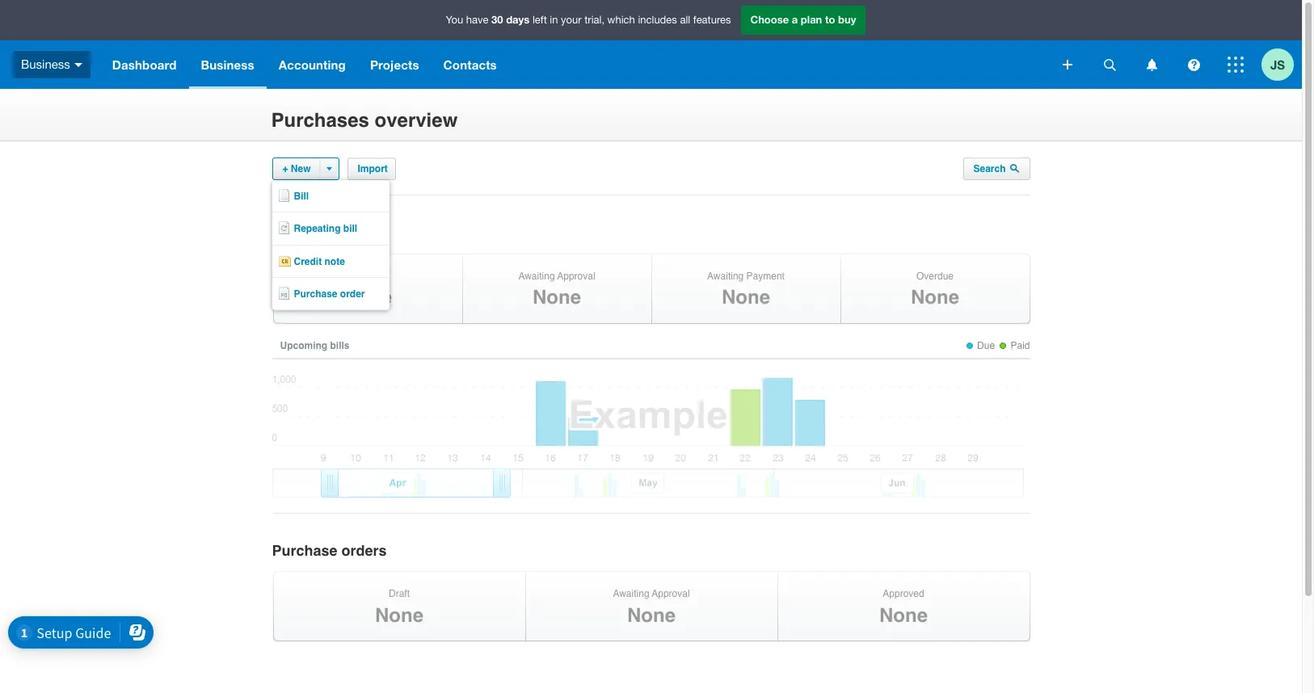 Task type: describe. For each thing, give the bounding box(es) containing it.
purchases
[[271, 109, 370, 132]]

30
[[492, 13, 503, 26]]

a
[[792, 13, 798, 26]]

new
[[291, 163, 311, 175]]

projects button
[[358, 40, 432, 89]]

bills
[[272, 224, 303, 241]]

awaiting approval none for none
[[613, 589, 690, 627]]

purchase for purchase orders
[[272, 542, 338, 559]]

draft for payment
[[357, 271, 378, 282]]

trial,
[[585, 14, 605, 26]]

projects
[[370, 57, 419, 72]]

all
[[680, 14, 691, 26]]

import link
[[347, 158, 396, 181]]

1 horizontal spatial svg image
[[1104, 59, 1116, 71]]

draft none for payment
[[344, 271, 392, 309]]

none inside awaiting payment none
[[722, 286, 771, 309]]

banner containing js
[[0, 0, 1303, 89]]

upcoming
[[280, 340, 328, 351]]

repeating
[[294, 224, 341, 235]]

credit note
[[294, 256, 345, 268]]

choose a plan to buy
[[751, 13, 857, 26]]

accounting
[[279, 57, 346, 72]]

upcoming bills
[[280, 340, 350, 351]]

purchases overview
[[271, 109, 458, 132]]

note
[[325, 256, 345, 268]]

repeating bill
[[294, 224, 358, 235]]

awaiting for none
[[613, 589, 650, 600]]

overview
[[375, 109, 458, 132]]

dashboard
[[112, 57, 177, 72]]

choose
[[751, 13, 789, 26]]

features
[[694, 14, 731, 26]]

search image
[[1011, 163, 1020, 173]]

approval for payment
[[558, 271, 596, 282]]

days
[[506, 13, 530, 26]]

order
[[340, 289, 365, 300]]

navigation inside banner
[[100, 40, 1052, 89]]

buy
[[839, 13, 857, 26]]

import
[[358, 163, 388, 175]]

paid
[[1011, 340, 1031, 351]]

+ new
[[283, 163, 311, 175]]

bills
[[330, 340, 350, 351]]

awaiting inside awaiting payment none
[[708, 271, 744, 282]]

draft none for none
[[375, 589, 424, 627]]

orders
[[342, 542, 387, 559]]

repeating bill link
[[272, 213, 389, 246]]

bill link
[[272, 180, 389, 213]]

bill
[[294, 191, 309, 202]]

0 horizontal spatial svg image
[[1063, 60, 1073, 70]]

approved none
[[880, 589, 928, 627]]



Task type: locate. For each thing, give the bounding box(es) containing it.
approval for none
[[652, 589, 690, 600]]

draft none down "note"
[[344, 271, 392, 309]]

1 vertical spatial draft
[[389, 589, 410, 600]]

awaiting approval none for payment
[[519, 271, 596, 309]]

1 vertical spatial awaiting approval none
[[613, 589, 690, 627]]

overdue none
[[911, 271, 960, 309]]

1 business button from the left
[[0, 40, 100, 89]]

purchase left orders at the bottom left of page
[[272, 542, 338, 559]]

in
[[550, 14, 558, 26]]

contacts
[[444, 57, 497, 72]]

navigation containing dashboard
[[100, 40, 1052, 89]]

1 horizontal spatial approval
[[652, 589, 690, 600]]

due
[[978, 340, 996, 351]]

credit note link
[[272, 246, 389, 278]]

awaiting payment none
[[708, 271, 785, 309]]

awaiting
[[519, 271, 555, 282], [708, 271, 744, 282], [613, 589, 650, 600]]

svg image
[[1228, 57, 1245, 73], [1147, 59, 1158, 71], [1063, 60, 1073, 70]]

navigation
[[100, 40, 1052, 89]]

purchase down credit note in the left top of the page
[[294, 289, 338, 300]]

purchase for purchase order
[[294, 289, 338, 300]]

payment
[[747, 271, 785, 282]]

search
[[974, 163, 1009, 175]]

+
[[283, 163, 288, 175]]

2 horizontal spatial svg image
[[1188, 59, 1201, 71]]

draft none down orders at the bottom left of page
[[375, 589, 424, 627]]

credit
[[294, 256, 322, 268]]

you
[[446, 14, 464, 26]]

purchase
[[294, 289, 338, 300], [272, 542, 338, 559]]

0 vertical spatial draft none
[[344, 271, 392, 309]]

overdue
[[917, 271, 954, 282]]

none
[[344, 286, 392, 309], [533, 286, 581, 309], [722, 286, 771, 309], [911, 286, 960, 309], [375, 605, 424, 627], [628, 605, 676, 627], [880, 605, 928, 627]]

1 horizontal spatial svg image
[[1147, 59, 1158, 71]]

purchase order
[[294, 289, 365, 300]]

1 vertical spatial draft none
[[375, 589, 424, 627]]

contacts button
[[432, 40, 509, 89]]

0 horizontal spatial business button
[[0, 40, 100, 89]]

0 horizontal spatial svg image
[[74, 63, 82, 67]]

2 horizontal spatial awaiting
[[708, 271, 744, 282]]

plan
[[801, 13, 823, 26]]

2 business button from the left
[[189, 40, 267, 89]]

approved
[[883, 589, 925, 600]]

business
[[21, 57, 70, 71], [201, 57, 255, 72]]

draft none
[[344, 271, 392, 309], [375, 589, 424, 627]]

business button
[[0, 40, 100, 89], [189, 40, 267, 89]]

1 horizontal spatial awaiting
[[613, 589, 650, 600]]

0 vertical spatial awaiting approval none
[[519, 271, 596, 309]]

0 horizontal spatial awaiting
[[519, 271, 555, 282]]

purchase order link
[[272, 278, 389, 310]]

to
[[826, 13, 836, 26]]

1 vertical spatial purchase
[[272, 542, 338, 559]]

accounting button
[[267, 40, 358, 89]]

banner
[[0, 0, 1303, 89]]

1 vertical spatial approval
[[652, 589, 690, 600]]

+ new link
[[272, 158, 339, 181]]

awaiting approval none
[[519, 271, 596, 309], [613, 589, 690, 627]]

includes
[[638, 14, 678, 26]]

awaiting for payment
[[519, 271, 555, 282]]

js button
[[1262, 40, 1303, 89]]

left
[[533, 14, 547, 26]]

2 horizontal spatial svg image
[[1228, 57, 1245, 73]]

0 vertical spatial purchase
[[294, 289, 338, 300]]

you have 30 days left in your trial, which includes all features
[[446, 13, 731, 26]]

which
[[608, 14, 635, 26]]

0 horizontal spatial business
[[21, 57, 70, 71]]

0 vertical spatial draft
[[357, 271, 378, 282]]

0 horizontal spatial draft
[[357, 271, 378, 282]]

0 vertical spatial approval
[[558, 271, 596, 282]]

1 horizontal spatial awaiting approval none
[[613, 589, 690, 627]]

1 horizontal spatial business button
[[189, 40, 267, 89]]

draft
[[357, 271, 378, 282], [389, 589, 410, 600]]

0 horizontal spatial approval
[[558, 271, 596, 282]]

have
[[466, 14, 489, 26]]

svg image
[[1104, 59, 1116, 71], [1188, 59, 1201, 71], [74, 63, 82, 67]]

bill
[[344, 224, 358, 235]]

approval
[[558, 271, 596, 282], [652, 589, 690, 600]]

1 horizontal spatial business
[[201, 57, 255, 72]]

1 horizontal spatial draft
[[389, 589, 410, 600]]

your
[[561, 14, 582, 26]]

js
[[1271, 57, 1286, 72]]

dashboard link
[[100, 40, 189, 89]]

purchase orders
[[272, 542, 387, 559]]

0 horizontal spatial awaiting approval none
[[519, 271, 596, 309]]

search link
[[964, 158, 1031, 181]]

draft for none
[[389, 589, 410, 600]]



Task type: vqa. For each thing, say whether or not it's contained in the screenshot.
of at the left top of page
no



